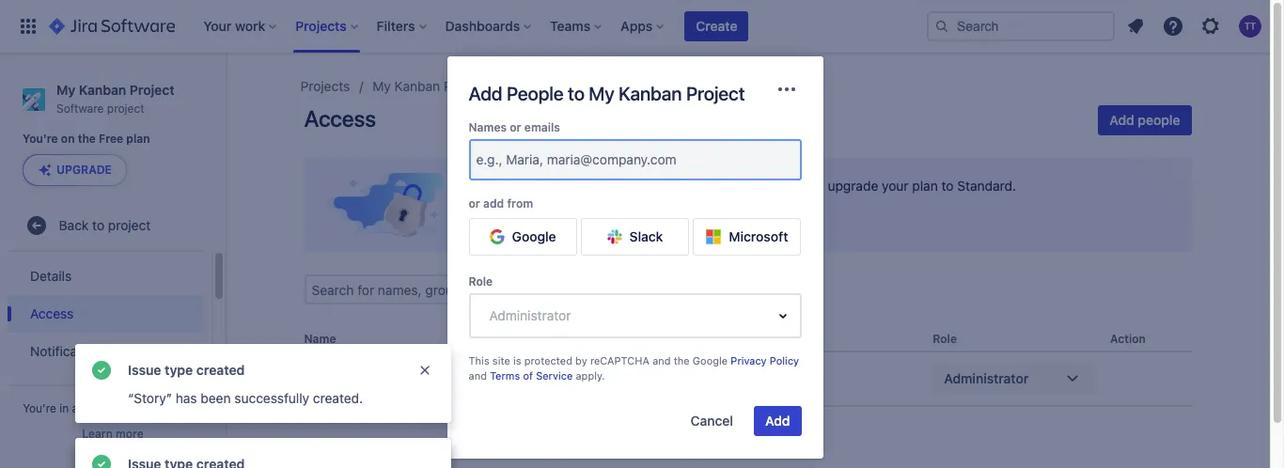 Task type: describe. For each thing, give the bounding box(es) containing it.
created
[[196, 362, 245, 378]]

maria,
[[506, 151, 544, 167]]

you're on the free plan
[[23, 132, 150, 146]]

add button
[[754, 406, 802, 436]]

issue type created
[[128, 362, 245, 378]]

you're for you're in a team-managed project
[[23, 402, 56, 416]]

successfully
[[234, 390, 310, 406]]

learn for learn more
[[82, 427, 113, 441]]

type
[[165, 362, 193, 378]]

names
[[469, 120, 507, 134]]

google inside button
[[512, 229, 556, 245]]

learn more about managing access
[[589, 210, 809, 226]]

my kanban project software project
[[56, 82, 174, 115]]

my kanban project link
[[373, 75, 487, 98]]

you're in a team-managed project
[[23, 402, 203, 416]]

as
[[671, 178, 685, 194]]

slack
[[630, 229, 663, 245]]

access link
[[8, 296, 204, 333]]

2 horizontal spatial my
[[589, 83, 615, 104]]

is
[[513, 355, 522, 367]]

maria@company.com
[[547, 151, 677, 167]]

2 vertical spatial project
[[166, 402, 203, 416]]

user
[[558, 178, 585, 194]]

project settings
[[509, 78, 605, 94]]

2 vertical spatial add
[[766, 413, 790, 429]]

primary element
[[11, 0, 927, 53]]

apply.
[[576, 370, 605, 382]]

this site is protected by recaptcha and the google privacy policy and terms of service apply.
[[469, 355, 800, 382]]

to
[[474, 178, 489, 194]]

add for add people
[[1110, 112, 1135, 128]]

0 vertical spatial to
[[568, 83, 585, 104]]

terms
[[490, 370, 520, 382]]

team-
[[81, 402, 113, 416]]

1 vertical spatial to
[[942, 178, 954, 194]]

to customize user access, such as roles and permissions, upgrade your plan to standard.
[[474, 178, 1017, 194]]

such
[[638, 178, 667, 194]]

0 vertical spatial or
[[510, 120, 522, 134]]

terryturtle85@gmail.com
[[622, 371, 774, 387]]

turtle
[[386, 371, 421, 387]]

managing
[[702, 210, 763, 226]]

service
[[536, 370, 573, 382]]

group containing details
[[8, 252, 204, 468]]

your
[[882, 178, 909, 194]]

my kanban project
[[373, 78, 487, 94]]

been
[[201, 390, 231, 406]]

1 vertical spatial role
[[933, 332, 957, 346]]

Search for names, groups or email addresses text field
[[306, 276, 596, 303]]

2 vertical spatial to
[[92, 217, 104, 233]]

0 horizontal spatial and
[[469, 370, 487, 382]]

upgrade for upgrade link at the top of the page
[[505, 210, 558, 226]]

google button
[[469, 218, 577, 256]]

1 vertical spatial or
[[469, 197, 480, 211]]

on
[[61, 132, 75, 146]]

cancel
[[691, 413, 734, 429]]

project up emails
[[509, 78, 553, 94]]

2 horizontal spatial and
[[721, 178, 744, 194]]

free
[[99, 132, 123, 146]]

2 horizontal spatial kanban
[[619, 83, 682, 104]]

e.g.,
[[476, 151, 503, 167]]

slack button
[[581, 218, 689, 256]]

people
[[1138, 112, 1181, 128]]

automation
[[30, 381, 100, 397]]

open user roles picker image
[[1062, 368, 1084, 390]]

cancel button
[[680, 406, 745, 436]]

software
[[56, 101, 104, 115]]

access
[[766, 210, 809, 226]]

learn for learn more about managing access
[[589, 210, 623, 226]]

projects
[[300, 78, 350, 94]]

more image
[[775, 78, 798, 101]]

action
[[1111, 332, 1146, 346]]

by
[[576, 355, 588, 367]]

notifications link
[[8, 333, 204, 371]]

privacy
[[731, 355, 767, 367]]

Search field
[[927, 11, 1115, 41]]

has
[[176, 390, 197, 406]]

names or emails
[[469, 120, 560, 134]]

search image
[[935, 19, 950, 34]]

standard.
[[958, 178, 1017, 194]]

"story"
[[128, 390, 172, 406]]

terry turtle
[[351, 371, 421, 387]]

policy
[[770, 355, 800, 367]]

details
[[30, 268, 72, 284]]

in
[[59, 402, 69, 416]]

administrator
[[944, 371, 1029, 387]]

0 horizontal spatial role
[[469, 275, 493, 289]]

back
[[59, 217, 89, 233]]

about
[[662, 210, 698, 226]]

kanban for my kanban project
[[395, 78, 440, 94]]

add for add people to my kanban project
[[469, 83, 503, 104]]

this
[[469, 355, 490, 367]]

issue
[[128, 362, 161, 378]]

create button
[[685, 11, 749, 41]]

add people button
[[1099, 105, 1192, 135]]

details link
[[8, 258, 204, 296]]

project up names
[[444, 78, 487, 94]]



Task type: locate. For each thing, give the bounding box(es) containing it.
or add from
[[469, 197, 533, 211]]

project down create button
[[686, 83, 745, 104]]

create
[[696, 18, 738, 34]]

0 vertical spatial plan
[[126, 132, 150, 146]]

jira software image
[[49, 15, 175, 38], [49, 15, 175, 38]]

kanban down primary element
[[395, 78, 440, 94]]

name
[[304, 332, 336, 346]]

1 horizontal spatial upgrade
[[505, 210, 558, 226]]

2 vertical spatial and
[[469, 370, 487, 382]]

more inside the learn more about managing access link
[[627, 210, 659, 226]]

the
[[78, 132, 96, 146], [674, 355, 690, 367]]

more inside learn more button
[[116, 427, 144, 441]]

1 horizontal spatial role
[[933, 332, 957, 346]]

access down projects link
[[304, 105, 376, 132]]

or
[[510, 120, 522, 134], [469, 197, 480, 211]]

plan right the your
[[913, 178, 938, 194]]

group
[[8, 252, 204, 468]]

learn down team-
[[82, 427, 113, 441]]

kanban
[[395, 78, 440, 94], [79, 82, 126, 98], [619, 83, 682, 104]]

access inside group
[[30, 306, 74, 322]]

0 vertical spatial more
[[627, 210, 659, 226]]

add people to my kanban project
[[469, 83, 745, 104]]

e.g., maria, maria@company.com
[[476, 151, 677, 167]]

to right people
[[568, 83, 585, 104]]

1 vertical spatial more
[[116, 427, 144, 441]]

more up slack
[[627, 210, 659, 226]]

1 vertical spatial the
[[674, 355, 690, 367]]

kanban inside my kanban project software project
[[79, 82, 126, 98]]

roles
[[688, 178, 718, 194]]

google down from
[[512, 229, 556, 245]]

1 vertical spatial you're
[[23, 402, 56, 416]]

0 horizontal spatial learn
[[82, 427, 113, 441]]

upgrade link
[[474, 203, 570, 233]]

administrator button
[[933, 364, 1096, 394]]

my right people
[[589, 83, 615, 104]]

terms of service link
[[490, 370, 573, 382]]

0 vertical spatial learn
[[589, 210, 623, 226]]

project up the free
[[107, 101, 144, 115]]

1 vertical spatial plan
[[913, 178, 938, 194]]

2 horizontal spatial add
[[1110, 112, 1135, 128]]

upgrade for upgrade button
[[56, 163, 112, 177]]

1 horizontal spatial learn
[[589, 210, 623, 226]]

upgrade down you're on the free plan
[[56, 163, 112, 177]]

project
[[107, 101, 144, 115], [108, 217, 151, 233], [166, 402, 203, 416]]

0 vertical spatial project
[[107, 101, 144, 115]]

and
[[721, 178, 744, 194], [653, 355, 671, 367], [469, 370, 487, 382]]

1 horizontal spatial and
[[653, 355, 671, 367]]

notifications
[[30, 343, 107, 359]]

people
[[507, 83, 564, 104]]

access down details
[[30, 306, 74, 322]]

managed
[[113, 402, 162, 416]]

0 horizontal spatial more
[[116, 427, 144, 441]]

learn
[[589, 210, 623, 226], [82, 427, 113, 441]]

success image
[[90, 453, 113, 468], [90, 453, 113, 468]]

project inside my kanban project software project
[[130, 82, 174, 98]]

1 horizontal spatial or
[[510, 120, 522, 134]]

1 vertical spatial upgrade
[[505, 210, 558, 226]]

0 vertical spatial google
[[512, 229, 556, 245]]

project inside my kanban project software project
[[107, 101, 144, 115]]

google up terryturtle85@gmail.com
[[693, 355, 728, 367]]

1 horizontal spatial add
[[766, 413, 790, 429]]

0 vertical spatial access
[[304, 105, 376, 132]]

0 vertical spatial role
[[469, 275, 493, 289]]

project settings link
[[509, 75, 605, 98]]

0 horizontal spatial add
[[469, 83, 503, 104]]

my
[[373, 78, 391, 94], [56, 82, 75, 98], [589, 83, 615, 104]]

customize
[[493, 178, 555, 194]]

google inside this site is protected by recaptcha and the google privacy policy and terms of service apply.
[[693, 355, 728, 367]]

automation link
[[8, 371, 204, 408]]

add people
[[1110, 112, 1181, 128]]

recaptcha
[[590, 355, 650, 367]]

create banner
[[0, 0, 1285, 53]]

"story" has been successfully created.
[[128, 390, 363, 406]]

and down this
[[469, 370, 487, 382]]

people and their roles element
[[304, 327, 1192, 407]]

1 horizontal spatial to
[[568, 83, 585, 104]]

project down issue type created
[[166, 402, 203, 416]]

the inside this site is protected by recaptcha and the google privacy policy and terms of service apply.
[[674, 355, 690, 367]]

the right on
[[78, 132, 96, 146]]

1 horizontal spatial access
[[304, 105, 376, 132]]

1 vertical spatial add
[[1110, 112, 1135, 128]]

0 horizontal spatial plan
[[126, 132, 150, 146]]

1 vertical spatial access
[[30, 306, 74, 322]]

1 horizontal spatial plan
[[913, 178, 938, 194]]

to right back
[[92, 217, 104, 233]]

plan
[[126, 132, 150, 146], [913, 178, 938, 194]]

more for learn more about managing access
[[627, 210, 659, 226]]

of
[[523, 370, 533, 382]]

0 horizontal spatial my
[[56, 82, 75, 98]]

or left emails
[[510, 120, 522, 134]]

to left standard.
[[942, 178, 954, 194]]

0 horizontal spatial access
[[30, 306, 74, 322]]

0 horizontal spatial google
[[512, 229, 556, 245]]

learn more about managing access link
[[577, 203, 821, 233]]

1 horizontal spatial google
[[693, 355, 728, 367]]

role down google button
[[469, 275, 493, 289]]

more down managed at the bottom left
[[116, 427, 144, 441]]

1 vertical spatial google
[[693, 355, 728, 367]]

you're for you're on the free plan
[[23, 132, 58, 146]]

plan right the free
[[126, 132, 150, 146]]

and up terryturtle85@gmail.com
[[653, 355, 671, 367]]

0 horizontal spatial or
[[469, 197, 480, 211]]

created.
[[313, 390, 363, 406]]

role up administrator
[[933, 332, 957, 346]]

0 horizontal spatial upgrade
[[56, 163, 112, 177]]

0 vertical spatial add
[[469, 83, 503, 104]]

dismiss image
[[418, 363, 433, 378]]

my right projects
[[373, 78, 391, 94]]

settings
[[556, 78, 605, 94]]

back to project link
[[8, 207, 218, 245]]

protected
[[524, 355, 573, 367]]

from
[[507, 197, 533, 211]]

my inside my kanban project software project
[[56, 82, 75, 98]]

role
[[469, 275, 493, 289], [933, 332, 957, 346]]

kanban for my kanban project software project
[[79, 82, 126, 98]]

learn inside button
[[82, 427, 113, 441]]

0 horizontal spatial the
[[78, 132, 96, 146]]

add left people on the top
[[1110, 112, 1135, 128]]

0 vertical spatial the
[[78, 132, 96, 146]]

1 vertical spatial project
[[108, 217, 151, 233]]

1 you're from the top
[[23, 132, 58, 146]]

0 vertical spatial and
[[721, 178, 744, 194]]

1 vertical spatial and
[[653, 355, 671, 367]]

upgrade
[[828, 178, 879, 194]]

to
[[568, 83, 585, 104], [942, 178, 954, 194], [92, 217, 104, 233]]

upgrade inside button
[[56, 163, 112, 177]]

my for my kanban project software project
[[56, 82, 75, 98]]

project right back
[[108, 217, 151, 233]]

you're left on
[[23, 132, 58, 146]]

a
[[72, 402, 78, 416]]

site
[[493, 355, 510, 367]]

1 horizontal spatial my
[[373, 78, 391, 94]]

upgrade down customize
[[505, 210, 558, 226]]

0 horizontal spatial kanban
[[79, 82, 126, 98]]

0 vertical spatial you're
[[23, 132, 58, 146]]

add down policy
[[766, 413, 790, 429]]

learn more
[[82, 427, 144, 441]]

access
[[304, 105, 376, 132], [30, 306, 74, 322]]

back to project
[[59, 217, 151, 233]]

success image
[[90, 359, 113, 382]]

1 horizontal spatial kanban
[[395, 78, 440, 94]]

microsoft button
[[693, 218, 802, 256]]

kanban up software
[[79, 82, 126, 98]]

2 horizontal spatial to
[[942, 178, 954, 194]]

privacy policy link
[[731, 355, 800, 367]]

kanban down create banner
[[619, 83, 682, 104]]

access,
[[588, 178, 635, 194]]

1 horizontal spatial the
[[674, 355, 690, 367]]

email
[[622, 332, 652, 346]]

microsoft
[[729, 229, 788, 245]]

1 vertical spatial learn
[[82, 427, 113, 441]]

emails
[[525, 120, 560, 134]]

upgrade
[[56, 163, 112, 177], [505, 210, 558, 226]]

terry
[[351, 371, 383, 387]]

1 horizontal spatial more
[[627, 210, 659, 226]]

more for learn more
[[116, 427, 144, 441]]

or left add
[[469, 197, 480, 211]]

learn down access,
[[589, 210, 623, 226]]

add up names
[[469, 83, 503, 104]]

0 vertical spatial upgrade
[[56, 163, 112, 177]]

learn more button
[[82, 427, 144, 442]]

and right roles
[[721, 178, 744, 194]]

0 horizontal spatial to
[[92, 217, 104, 233]]

my for my kanban project
[[373, 78, 391, 94]]

my up software
[[56, 82, 75, 98]]

project up you're on the free plan
[[130, 82, 174, 98]]

the up terryturtle85@gmail.com
[[674, 355, 690, 367]]

2 you're from the top
[[23, 402, 56, 416]]

you're left in
[[23, 402, 56, 416]]

projects link
[[300, 75, 350, 98]]



Task type: vqa. For each thing, say whether or not it's contained in the screenshot.
bottom products
no



